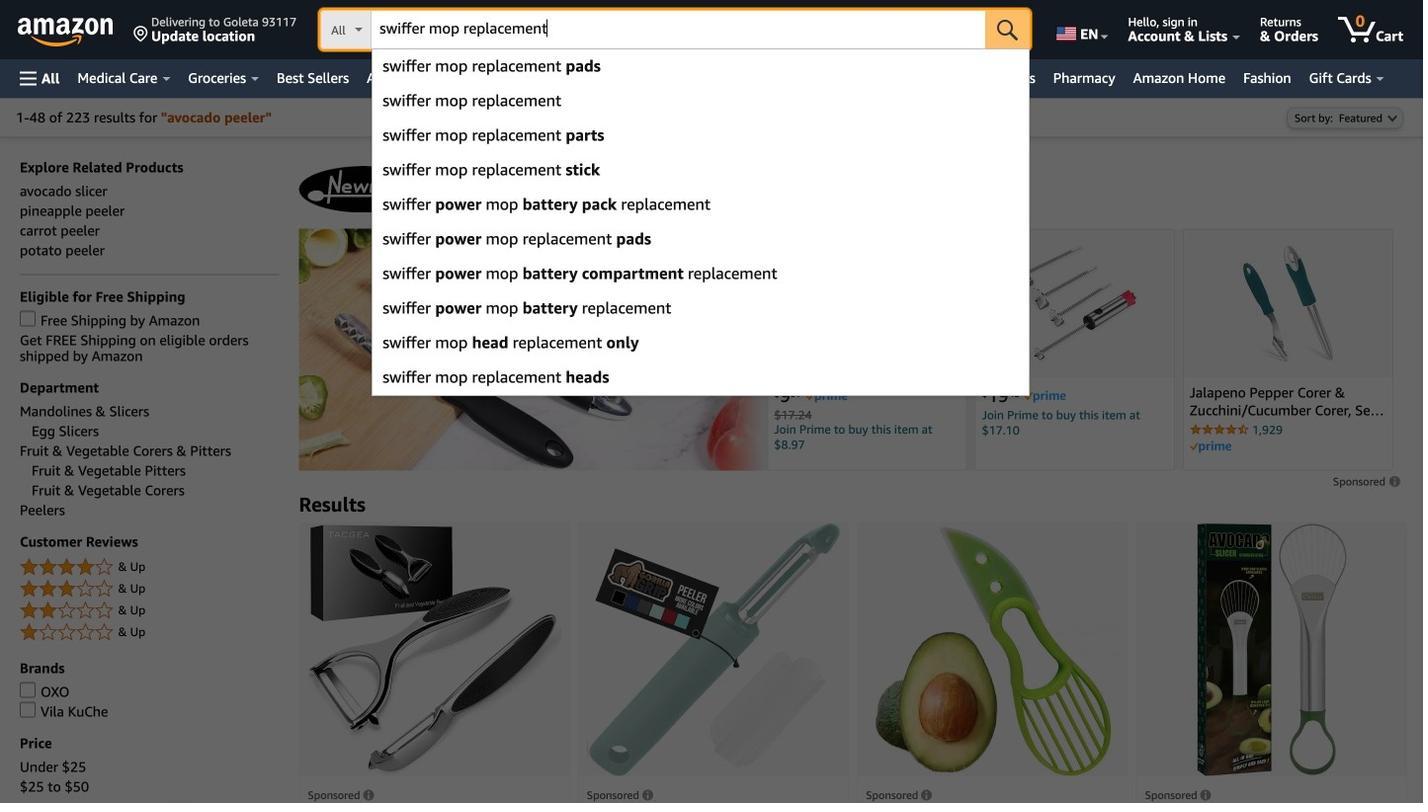 Task type: locate. For each thing, give the bounding box(es) containing it.
sponsored ad - avocado slicer,avocado pit remover cutter/peeler,well made stainless steel avocado slicer and pitter tool,r... image
[[1197, 523, 1347, 777]]

checkbox image
[[20, 311, 36, 327], [20, 702, 36, 718]]

0 horizontal spatial eligible for prime. image
[[1024, 391, 1066, 403]]

None submit
[[986, 10, 1030, 49]]

sponsored ad - gorilla grip swivel vegetable peeler, sharp stainless steel blades, comfortable handle, dishwasher safe, ki... image
[[587, 523, 840, 776]]

1 vertical spatial eligible for prime. image
[[1190, 441, 1231, 453]]

1 vertical spatial checkbox image
[[20, 702, 36, 718]]

0 vertical spatial checkbox image
[[20, 311, 36, 327]]

None search field
[[320, 10, 1030, 51]]

eligible for prime. image
[[806, 391, 848, 403]]

none search field inside navigation navigation
[[320, 10, 1030, 51]]

sponsored ad - tacgea vegetable peeler for kitchen, potato peelers for fruit straight blade, durable non-slip handle, set ... image
[[308, 525, 561, 775]]

3 stars & up element
[[20, 578, 279, 601]]

eligible for prime. image
[[1024, 391, 1066, 403], [1190, 441, 1231, 453]]

2 checkbox image from the top
[[20, 702, 36, 718]]



Task type: vqa. For each thing, say whether or not it's contained in the screenshot.
submit inside the the navigation navigation
yes



Task type: describe. For each thing, give the bounding box(es) containing it.
amazon image
[[18, 18, 114, 47]]

1 horizontal spatial eligible for prime. image
[[1190, 441, 1231, 453]]

4 stars & up element
[[20, 556, 279, 580]]

Search Amazon text field
[[372, 11, 986, 48]]

checkbox image
[[20, 682, 36, 698]]

sponsored ad - avocado peeler 3 in 1 avocado slicer tool - three in one avocado slicer - green avocado cutter and scooper ... image
[[866, 523, 1119, 777]]

1 checkbox image from the top
[[20, 311, 36, 327]]

none submit inside search field
[[986, 10, 1030, 49]]

0 vertical spatial eligible for prime. image
[[1024, 391, 1066, 403]]

1 star & up element
[[20, 621, 279, 645]]

2 stars & up element
[[20, 599, 279, 623]]

navigation navigation
[[0, 0, 1423, 396]]

dropdown image
[[1388, 114, 1397, 122]]



